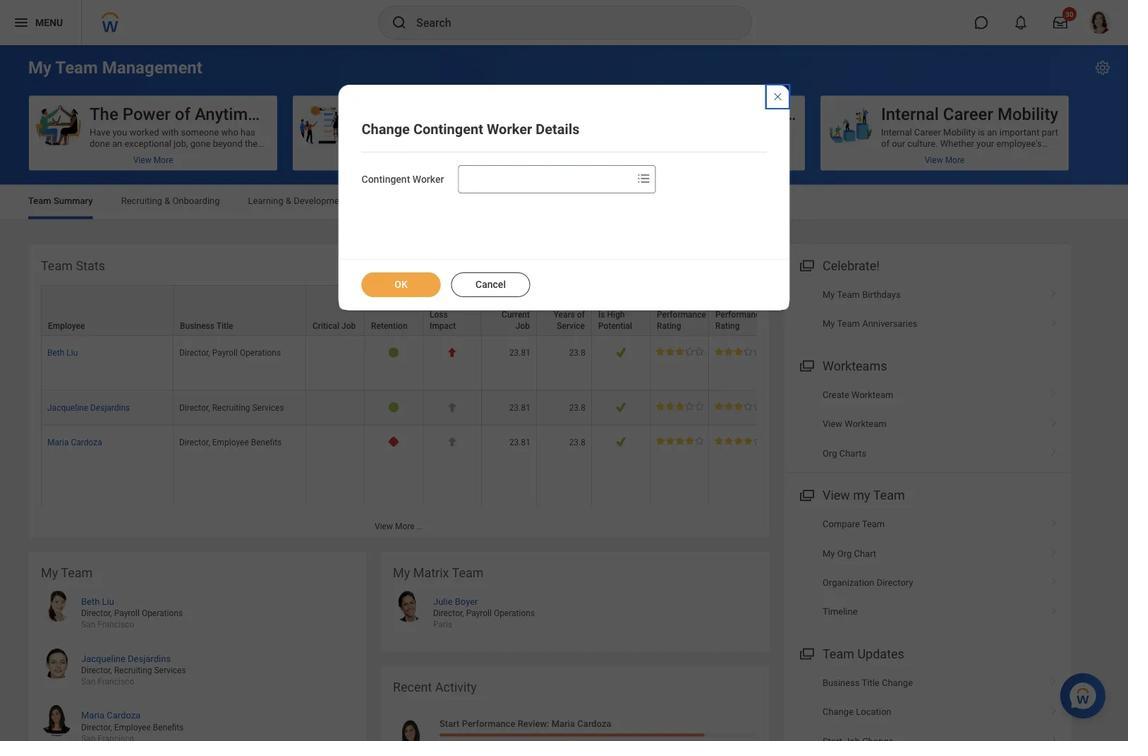 Task type: describe. For each thing, give the bounding box(es) containing it.
payroll inside row
[[212, 348, 238, 358]]

current performance rating
[[657, 298, 707, 331]]

job inside "years in current job"
[[516, 321, 530, 331]]

my for my org chart
[[823, 548, 835, 559]]

chevron right image inside timeline link
[[1045, 601, 1064, 616]]

rating for previous performance rating
[[716, 321, 740, 331]]

& for recruiting
[[165, 196, 170, 206]]

director, employee benefits inside maria cardoza list item
[[81, 722, 184, 732]]

ok
[[395, 279, 408, 290]]

menu group image for view my team
[[797, 485, 816, 504]]

beth liu list item
[[41, 590, 354, 630]]

23.81 for director, recruiting services
[[509, 402, 531, 412]]

matrix
[[413, 565, 449, 580]]

the loss of this employee would be moderate or significant to the organization. image for director, recruiting services
[[447, 401, 458, 412]]

my for my team
[[41, 565, 58, 580]]

0 horizontal spatial worker
[[413, 174, 444, 185]]

compare team
[[823, 519, 885, 529]]

operations for julie boyer
[[494, 608, 535, 618]]

my org chart link
[[784, 539, 1072, 568]]

workteam for view workteam
[[845, 419, 887, 429]]

years for current
[[500, 298, 521, 308]]

jacqueline desjardins link for stats
[[47, 399, 130, 412]]

benefits inside row
[[251, 437, 282, 447]]

julie
[[433, 596, 453, 607]]

demo_f070.png image
[[393, 720, 429, 741]]

directory
[[877, 577, 914, 588]]

business title button
[[174, 286, 306, 335]]

org charts link
[[784, 439, 1072, 468]]

Contingent Worker field
[[459, 167, 633, 192]]

chevron right image for my team birthdays
[[1045, 284, 1064, 298]]

beth liu link for beth liu list item
[[81, 593, 114, 607]]

row containing years in current job
[[41, 285, 1129, 336]]

tab list inside main content
[[14, 185, 1114, 219]]

chevron right image for my org chart
[[1045, 543, 1064, 557]]

jacqueline for stats
[[47, 402, 88, 412]]

director, inside maria cardoza list item
[[81, 722, 112, 732]]

23.8 for director, recruiting services
[[569, 402, 586, 412]]

1 vertical spatial contingent
[[362, 174, 410, 185]]

organization
[[823, 577, 875, 588]]

my for my matrix team
[[393, 565, 410, 580]]

critical
[[313, 321, 339, 331]]

years of service
[[554, 310, 585, 331]]

the
[[90, 104, 118, 124]]

services for director, recruiting services
[[252, 402, 284, 412]]

23.81 for director, payroll operations
[[509, 348, 531, 358]]

business title
[[180, 321, 233, 331]]

director, inside director, recruiting services san francisco
[[81, 665, 112, 675]]

change location
[[823, 707, 892, 717]]

jacqueline desjardins for stats
[[47, 402, 130, 412]]

conversations
[[817, 104, 926, 124]]

chevron right image for business title change
[[1045, 672, 1064, 687]]

my team anniversaries
[[823, 318, 918, 329]]

beth liu link for row containing jacqueline desjardins
[[47, 345, 78, 358]]

jacqueline desjardins list item
[[41, 647, 354, 687]]

director, payroll operations san francisco
[[81, 608, 183, 630]]

employee engagement
[[354, 104, 527, 124]]

my matrix team
[[393, 565, 484, 580]]

compare team link
[[784, 510, 1072, 539]]

current inside current performance rating
[[657, 298, 685, 308]]

director, payroll operations paris
[[433, 608, 535, 630]]

change inside 'link'
[[882, 677, 913, 688]]

benefits inside maria cardoza list item
[[153, 722, 184, 732]]

loss impact button
[[423, 286, 481, 335]]

cell for director, employee benefits
[[306, 425, 365, 506]]

director, down 'business title'
[[179, 348, 210, 358]]

recent activity
[[393, 680, 477, 694]]

boyer
[[455, 596, 478, 607]]

birthdays
[[863, 289, 901, 300]]

director, recruiting services
[[179, 402, 284, 412]]

9 chevron right image from the top
[[1045, 731, 1064, 741]]

retention
[[371, 321, 408, 331]]

team updates
[[823, 647, 905, 661]]

title for business title
[[216, 321, 233, 331]]

title for business title change
[[862, 677, 880, 688]]

coaching and continuous conversations
[[618, 104, 926, 124]]

0 vertical spatial worker
[[487, 121, 532, 137]]

years in current job
[[500, 298, 530, 331]]

the worker has been assessed as having high potential. image for director, recruiting services
[[616, 401, 626, 412]]

employee button
[[42, 286, 173, 335]]

my team anniversaries link
[[784, 309, 1072, 338]]

internal career mobility
[[882, 104, 1059, 124]]

meets expectations - performance in line with a solid team contributor. image for director, recruiting services
[[656, 401, 704, 410]]

beth inside team stats element
[[47, 348, 64, 358]]

view workteam
[[823, 419, 887, 429]]

the power of anytime feedback button
[[29, 96, 335, 170]]

menu group image
[[797, 355, 816, 374]]

& for talent
[[403, 196, 409, 206]]

cell for director, recruiting services
[[306, 390, 365, 425]]

my matrix team element
[[380, 552, 770, 652]]

organization directory link
[[784, 568, 1072, 597]]

payroll for julie boyer
[[466, 608, 492, 618]]

change contingent worker details dialog
[[338, 85, 790, 311]]

employee down "director, recruiting services"
[[212, 437, 249, 447]]

time
[[492, 196, 513, 206]]

list for team updates
[[784, 668, 1072, 741]]

recruiting & onboarding
[[121, 196, 220, 206]]

view more ...
[[375, 521, 423, 531]]

operations for beth liu
[[142, 608, 183, 618]]

the power of anytime feedback
[[90, 104, 335, 124]]

performance for previous performance rating
[[716, 310, 765, 319]]

meets expectations - performance in line with a solid team contributor. image for director, payroll operations
[[656, 347, 704, 355]]

details
[[536, 121, 580, 137]]

payroll for beth liu
[[114, 608, 140, 618]]

create workteam
[[823, 389, 894, 400]]

francisco for desjardins
[[98, 677, 134, 687]]

julie boyer
[[433, 596, 478, 607]]

internal
[[882, 104, 939, 124]]

learning
[[248, 196, 284, 206]]

services for director, recruiting services san francisco
[[154, 665, 186, 675]]

the worker has been assessed as having high potential. image
[[616, 347, 626, 358]]

workteams
[[823, 359, 887, 373]]

and
[[693, 104, 721, 124]]

business for business title
[[180, 321, 215, 331]]

view for view workteam
[[823, 419, 843, 429]]

team stats
[[41, 258, 105, 273]]

row containing maria cardoza
[[41, 425, 1129, 506]]

org inside org charts link
[[823, 448, 837, 458]]

development
[[294, 196, 347, 206]]

list for celebrate!
[[784, 280, 1072, 338]]

my team birthdays link
[[784, 280, 1072, 309]]

anytime
[[195, 104, 257, 124]]

julie boyer list item
[[393, 590, 757, 630]]

director, down director, payroll operations
[[179, 402, 210, 412]]

0 vertical spatial contingent
[[414, 121, 483, 137]]

& for time
[[515, 196, 521, 206]]

liu for row containing jacqueline desjardins
[[67, 348, 78, 358]]

is high potential
[[599, 310, 632, 331]]

service
[[557, 321, 585, 331]]

timeline
[[823, 606, 858, 617]]

chevron right image for view workteam
[[1045, 414, 1064, 428]]

employee inside button
[[354, 104, 428, 124]]

critical job button
[[306, 286, 364, 335]]

previous performance rating button
[[709, 286, 767, 335]]

compensation
[[587, 196, 646, 206]]

list for view my team
[[784, 510, 1072, 626]]

impact
[[430, 321, 456, 331]]

mobility
[[998, 104, 1059, 124]]

cardoza inside "recent activity" element
[[578, 718, 612, 729]]

my
[[854, 488, 871, 503]]

management
[[102, 58, 203, 78]]

onboarding
[[173, 196, 220, 206]]

menu group image for team updates
[[797, 643, 816, 662]]

location
[[856, 707, 892, 717]]

23.81 for director, employee benefits
[[509, 437, 531, 447]]



Task type: vqa. For each thing, say whether or not it's contained in the screenshot.
bottommost BETH LIU link
yes



Task type: locate. For each thing, give the bounding box(es) containing it.
coaching and continuous conversations button
[[557, 96, 926, 170]]

this worker has low retention risk. image up this worker has a high retention risk - immediate action needed. icon
[[388, 401, 399, 412]]

maria cardoza link inside row
[[47, 434, 102, 447]]

2 vertical spatial change
[[823, 707, 854, 717]]

...
[[417, 521, 423, 531]]

maria cardoza link
[[47, 434, 102, 447], [81, 707, 141, 721]]

liu up "director, payroll operations san francisco"
[[102, 596, 114, 607]]

chevron right image inside change location link
[[1045, 702, 1064, 716]]

my for my team management
[[28, 58, 52, 78]]

chevron right image
[[1045, 313, 1064, 328], [1045, 572, 1064, 586], [1045, 601, 1064, 616]]

23.8
[[569, 348, 586, 358], [569, 402, 586, 412], [569, 437, 586, 447]]

years
[[500, 298, 521, 308], [554, 310, 575, 319]]

payroll inside "director, payroll operations san francisco"
[[114, 608, 140, 618]]

my inside my team element
[[41, 565, 58, 580]]

employee engagement button
[[293, 96, 541, 170]]

coaching
[[618, 104, 689, 124]]

0 vertical spatial beth liu
[[47, 348, 78, 358]]

my for my team birthdays
[[823, 289, 835, 300]]

1 rating from the left
[[657, 321, 681, 331]]

learning & development
[[248, 196, 347, 206]]

0 horizontal spatial cardoza
[[71, 437, 102, 447]]

cancel button
[[451, 272, 530, 297]]

business up director, payroll operations
[[180, 321, 215, 331]]

0 vertical spatial the worker has been assessed as having high potential. image
[[616, 401, 626, 412]]

1 vertical spatial director, employee benefits
[[81, 722, 184, 732]]

0 vertical spatial 23.81
[[509, 348, 531, 358]]

business inside 'link'
[[823, 677, 860, 688]]

1 vertical spatial current
[[502, 310, 530, 319]]

talent & performance
[[376, 196, 464, 206]]

recruiting for director, recruiting services
[[212, 402, 250, 412]]

view for view more ...
[[375, 521, 393, 531]]

0 horizontal spatial services
[[154, 665, 186, 675]]

beth liu for row containing jacqueline desjardins
[[47, 348, 78, 358]]

0 vertical spatial jacqueline
[[47, 402, 88, 412]]

& for learning
[[286, 196, 291, 206]]

services up maria cardoza list item
[[154, 665, 186, 675]]

0 horizontal spatial beth liu
[[47, 348, 78, 358]]

0 vertical spatial org
[[823, 448, 837, 458]]

of right 'power'
[[175, 104, 190, 124]]

view for view my team
[[823, 488, 850, 503]]

2 horizontal spatial operations
[[494, 608, 535, 618]]

1 vertical spatial beth
[[81, 596, 100, 607]]

change inside dialog
[[362, 121, 410, 137]]

2 the worker has been assessed as having high potential. image from the top
[[616, 436, 626, 447]]

tab list containing team summary
[[14, 185, 1114, 219]]

4 row from the top
[[41, 425, 1129, 506]]

critical job
[[313, 321, 356, 331]]

1 francisco from the top
[[98, 620, 134, 630]]

23.81
[[509, 348, 531, 358], [509, 402, 531, 412], [509, 437, 531, 447]]

worker up talent & performance
[[413, 174, 444, 185]]

my inside my team birthdays link
[[823, 289, 835, 300]]

my inside my team anniversaries link
[[823, 318, 835, 329]]

rating inside current performance rating
[[657, 321, 681, 331]]

cell for director, payroll operations
[[306, 336, 365, 390]]

team summary
[[28, 196, 93, 206]]

1 meets expectations - performance in line with a solid team contributor. image from the top
[[656, 347, 704, 355]]

internal career mobility button
[[821, 96, 1069, 170]]

0 vertical spatial title
[[216, 321, 233, 331]]

1 horizontal spatial operations
[[240, 348, 281, 358]]

jacqueline desjardins inside jacqueline desjardins list item
[[81, 653, 171, 664]]

0 horizontal spatial beth
[[47, 348, 64, 358]]

jacqueline inside list item
[[81, 653, 126, 664]]

job
[[342, 321, 356, 331], [516, 321, 530, 331]]

2 chevron right image from the top
[[1045, 384, 1064, 398]]

director, inside "director, payroll operations san francisco"
[[81, 608, 112, 618]]

job right 'critical' in the left of the page
[[342, 321, 356, 331]]

business up 'change location'
[[823, 677, 860, 688]]

rating down previous
[[716, 321, 740, 331]]

3 & from the left
[[403, 196, 409, 206]]

workteam
[[852, 389, 894, 400], [845, 419, 887, 429]]

jacqueline desjardins link inside list item
[[81, 650, 171, 664]]

maria cardoza list item
[[41, 704, 354, 741]]

my inside my org chart link
[[823, 548, 835, 559]]

the worker has been assessed as having high potential. image
[[616, 401, 626, 412], [616, 436, 626, 447]]

0 horizontal spatial of
[[175, 104, 190, 124]]

0 horizontal spatial liu
[[67, 348, 78, 358]]

1 horizontal spatial job
[[516, 321, 530, 331]]

chevron right image for team
[[1045, 313, 1064, 328]]

san for beth liu
[[81, 620, 95, 630]]

operations inside "director, payroll operations san francisco"
[[142, 608, 183, 618]]

list containing compare team
[[784, 510, 1072, 626]]

0 vertical spatial years
[[500, 298, 521, 308]]

francisco up director, recruiting services san francisco
[[98, 620, 134, 630]]

change left location
[[823, 707, 854, 717]]

services inside director, recruiting services san francisco
[[154, 665, 186, 675]]

0 vertical spatial services
[[252, 402, 284, 412]]

0 vertical spatial francisco
[[98, 620, 134, 630]]

2 meets expectations - performance in line with a solid team contributor. image from the top
[[656, 401, 704, 410]]

desjardins inside jacqueline desjardins list item
[[128, 653, 171, 664]]

0 vertical spatial jacqueline desjardins link
[[47, 399, 130, 412]]

cardoza inside row
[[71, 437, 102, 447]]

julie boyer link
[[433, 593, 478, 607]]

this worker has low retention risk. image
[[388, 347, 399, 358], [388, 401, 399, 412]]

jacqueline for team
[[81, 653, 126, 664]]

menu group image left team updates
[[797, 643, 816, 662]]

2 & from the left
[[286, 196, 291, 206]]

& left onboarding
[[165, 196, 170, 206]]

0 vertical spatial maria cardoza
[[47, 437, 102, 447]]

0 vertical spatial recruiting
[[121, 196, 162, 206]]

& right time
[[515, 196, 521, 206]]

3 row from the top
[[41, 390, 1129, 425]]

1 vertical spatial years
[[554, 310, 575, 319]]

of
[[175, 104, 190, 124], [577, 310, 585, 319]]

chevron right image for directory
[[1045, 572, 1064, 586]]

0 horizontal spatial change
[[362, 121, 410, 137]]

title
[[216, 321, 233, 331], [862, 677, 880, 688]]

2 row from the top
[[41, 336, 1129, 390]]

rating
[[657, 321, 681, 331], [716, 321, 740, 331]]

the loss of this employee would be catastrophic or critical to the organization. image
[[447, 347, 458, 358]]

the loss of this employee would be moderate or significant to the organization. image
[[447, 401, 458, 412], [447, 436, 458, 447]]

continuous
[[726, 104, 812, 124]]

contingent up contingent worker
[[414, 121, 483, 137]]

close view workteam image
[[772, 91, 784, 102]]

0 vertical spatial current
[[657, 298, 685, 308]]

san for jacqueline desjardins
[[81, 677, 95, 687]]

menu group image left my
[[797, 485, 816, 504]]

recent
[[393, 680, 432, 694]]

current inside "years in current job"
[[502, 310, 530, 319]]

my org chart
[[823, 548, 877, 559]]

workteam inside view workteam link
[[845, 419, 887, 429]]

cardoza inside list item
[[107, 710, 141, 721]]

1 horizontal spatial title
[[862, 677, 880, 688]]

tab list
[[14, 185, 1114, 219]]

jacqueline desjardins
[[47, 402, 130, 412], [81, 653, 171, 664]]

2 23.8 from the top
[[569, 402, 586, 412]]

1 vertical spatial desjardins
[[128, 653, 171, 664]]

1 vertical spatial recruiting
[[212, 402, 250, 412]]

organization directory
[[823, 577, 914, 588]]

org left the chart
[[838, 548, 852, 559]]

3 chevron right image from the top
[[1045, 601, 1064, 616]]

2 job from the left
[[516, 321, 530, 331]]

0 vertical spatial change
[[362, 121, 410, 137]]

2 cell from the top
[[306, 390, 365, 425]]

beth liu down employee popup button
[[47, 348, 78, 358]]

1 vertical spatial services
[[154, 665, 186, 675]]

0 horizontal spatial contingent
[[362, 174, 410, 185]]

1 horizontal spatial rating
[[716, 321, 740, 331]]

0 horizontal spatial payroll
[[114, 608, 140, 618]]

years of service button
[[537, 286, 591, 335]]

contingent up talent
[[362, 174, 410, 185]]

workteam for create workteam
[[852, 389, 894, 400]]

business inside popup button
[[180, 321, 215, 331]]

menu group image
[[797, 255, 816, 274], [797, 485, 816, 504], [797, 643, 816, 662]]

2 san from the top
[[81, 677, 95, 687]]

performance right start
[[462, 718, 516, 729]]

workteam inside create workteam link
[[852, 389, 894, 400]]

of inside the years of service
[[577, 310, 585, 319]]

ok button
[[362, 272, 441, 297]]

chevron right image inside compare team "link"
[[1045, 514, 1064, 528]]

chevron right image inside my org chart link
[[1045, 543, 1064, 557]]

0 vertical spatial this worker has low retention risk. image
[[388, 347, 399, 358]]

performance inside "recent activity" element
[[462, 718, 516, 729]]

beth liu inside row
[[47, 348, 78, 358]]

0 horizontal spatial business
[[180, 321, 215, 331]]

director, down my team
[[81, 608, 112, 618]]

my for my team anniversaries
[[823, 318, 835, 329]]

2 the loss of this employee would be moderate or significant to the organization. image from the top
[[447, 436, 458, 447]]

1 row from the top
[[41, 285, 1129, 336]]

years in current job button
[[482, 286, 536, 335]]

2 chevron right image from the top
[[1045, 572, 1064, 586]]

talent
[[376, 196, 401, 206]]

1 horizontal spatial beth liu
[[81, 596, 114, 607]]

1 chevron right image from the top
[[1045, 313, 1064, 328]]

7 chevron right image from the top
[[1045, 672, 1064, 687]]

chevron right image for org charts
[[1045, 443, 1064, 457]]

3 23.8 from the top
[[569, 437, 586, 447]]

compare
[[823, 519, 860, 529]]

8 chevron right image from the top
[[1045, 702, 1064, 716]]

1 vertical spatial org
[[838, 548, 852, 559]]

time & absence
[[492, 196, 559, 206]]

0 vertical spatial 23.8
[[569, 348, 586, 358]]

maria cardoza
[[47, 437, 102, 447], [81, 710, 141, 721]]

chevron right image inside my team anniversaries link
[[1045, 313, 1064, 328]]

1 vertical spatial workteam
[[845, 419, 887, 429]]

francisco inside "director, payroll operations san francisco"
[[98, 620, 134, 630]]

banner
[[0, 0, 1129, 45]]

start
[[440, 718, 460, 729]]

1 vertical spatial maria cardoza
[[81, 710, 141, 721]]

row
[[41, 285, 1129, 336], [41, 336, 1129, 390], [41, 390, 1129, 425], [41, 425, 1129, 506]]

profile logan mcneil element
[[1081, 7, 1120, 38]]

list inside my team element
[[41, 583, 354, 741]]

2 menu group image from the top
[[797, 485, 816, 504]]

payroll inside director, payroll operations paris
[[466, 608, 492, 618]]

san inside "director, payroll operations san francisco"
[[81, 620, 95, 630]]

operations inside director, payroll operations paris
[[494, 608, 535, 618]]

benefits down director, recruiting services san francisco
[[153, 722, 184, 732]]

anniversaries
[[863, 318, 918, 329]]

beth down my team
[[81, 596, 100, 607]]

1 vertical spatial 23.81
[[509, 402, 531, 412]]

employee
[[354, 104, 428, 124], [48, 321, 85, 331], [212, 437, 249, 447], [114, 722, 151, 732]]

1 vertical spatial the loss of this employee would be moderate or significant to the organization. image
[[447, 436, 458, 447]]

1 & from the left
[[165, 196, 170, 206]]

23.8 for director, payroll operations
[[569, 348, 586, 358]]

0 vertical spatial maria cardoza link
[[47, 434, 102, 447]]

list
[[784, 280, 1072, 338], [784, 380, 1072, 468], [784, 510, 1072, 626], [41, 583, 354, 741], [784, 668, 1072, 741]]

jacqueline desjardins link for team
[[81, 650, 171, 664]]

business for business title change
[[823, 677, 860, 688]]

liu inside list item
[[102, 596, 114, 607]]

updates
[[858, 647, 905, 661]]

my team
[[41, 565, 93, 580]]

main content
[[0, 45, 1129, 741]]

employee down "team stats"
[[48, 321, 85, 331]]

1 vertical spatial business
[[823, 677, 860, 688]]

1 vertical spatial this worker has low retention risk. image
[[388, 401, 399, 412]]

2 horizontal spatial change
[[882, 677, 913, 688]]

5 chevron right image from the top
[[1045, 514, 1064, 528]]

3 cell from the top
[[306, 425, 365, 506]]

beth liu link down employee popup button
[[47, 345, 78, 358]]

chevron right image
[[1045, 284, 1064, 298], [1045, 384, 1064, 398], [1045, 414, 1064, 428], [1045, 443, 1064, 457], [1045, 514, 1064, 528], [1045, 543, 1064, 557], [1045, 672, 1064, 687], [1045, 702, 1064, 716], [1045, 731, 1064, 741]]

1 horizontal spatial contingent
[[414, 121, 483, 137]]

1 vertical spatial liu
[[102, 596, 114, 607]]

chevron right image inside view workteam link
[[1045, 414, 1064, 428]]

liu for beth liu list item
[[102, 596, 114, 607]]

francisco inside director, recruiting services san francisco
[[98, 677, 134, 687]]

1 horizontal spatial maria
[[81, 710, 104, 721]]

cancel
[[476, 279, 506, 290]]

0 vertical spatial chevron right image
[[1045, 313, 1064, 328]]

payroll down boyer
[[466, 608, 492, 618]]

current down "in"
[[502, 310, 530, 319]]

0 horizontal spatial rating
[[657, 321, 681, 331]]

search image
[[391, 14, 408, 31]]

performance left previous performance rating popup button
[[657, 310, 707, 319]]

1 cell from the top
[[306, 336, 365, 390]]

beth liu up "director, payroll operations san francisco"
[[81, 596, 114, 607]]

change location link
[[784, 697, 1072, 727]]

chevron right image inside my team birthdays link
[[1045, 284, 1064, 298]]

0 vertical spatial beth
[[47, 348, 64, 358]]

recruiting down director, payroll operations
[[212, 402, 250, 412]]

team inside "link"
[[862, 519, 885, 529]]

previous performance rating
[[716, 298, 765, 331]]

beth down employee popup button
[[47, 348, 64, 358]]

jacqueline inside row
[[47, 402, 88, 412]]

1 vertical spatial beth liu
[[81, 596, 114, 607]]

org inside my org chart link
[[838, 548, 852, 559]]

1 vertical spatial benefits
[[153, 722, 184, 732]]

list containing create workteam
[[784, 380, 1072, 468]]

2 francisco from the top
[[98, 677, 134, 687]]

1 job from the left
[[342, 321, 356, 331]]

title inside 'link'
[[862, 677, 880, 688]]

rating inside previous performance rating
[[716, 321, 740, 331]]

3 chevron right image from the top
[[1045, 414, 1064, 428]]

view inside team stats element
[[375, 521, 393, 531]]

liu down employee popup button
[[67, 348, 78, 358]]

director,
[[179, 348, 210, 358], [179, 402, 210, 412], [179, 437, 210, 447], [81, 608, 112, 618], [433, 608, 464, 618], [81, 665, 112, 675], [81, 722, 112, 732]]

0 horizontal spatial current
[[502, 310, 530, 319]]

beth inside beth liu list item
[[81, 596, 100, 607]]

years inside "years in current job"
[[500, 298, 521, 308]]

recruiting inside director, recruiting services san francisco
[[114, 665, 152, 675]]

high
[[607, 310, 625, 319]]

1 san from the top
[[81, 620, 95, 630]]

beth liu link inside list item
[[81, 593, 114, 607]]

change down updates at the bottom right of page
[[882, 677, 913, 688]]

operations
[[240, 348, 281, 358], [142, 608, 183, 618], [494, 608, 535, 618]]

maria inside "recent activity" element
[[552, 718, 575, 729]]

beth liu for beth liu list item
[[81, 596, 114, 607]]

this worker has a high retention risk - immediate action needed. image
[[388, 436, 399, 447]]

list containing beth liu
[[41, 583, 354, 741]]

3 23.81 from the top
[[509, 437, 531, 447]]

performance for start performance review:  maria cardoza
[[462, 718, 516, 729]]

is
[[599, 310, 605, 319]]

meets expectations - performance in line with a solid team contributor. image down current performance rating on the top right
[[656, 347, 704, 355]]

desjardins for stats
[[90, 402, 130, 412]]

1 horizontal spatial years
[[554, 310, 575, 319]]

0 vertical spatial workteam
[[852, 389, 894, 400]]

cardoza
[[71, 437, 102, 447], [107, 710, 141, 721], [578, 718, 612, 729]]

1 horizontal spatial business
[[823, 677, 860, 688]]

the loss of this employee would be moderate or significant to the organization. image right this worker has a high retention risk - immediate action needed. icon
[[447, 436, 458, 447]]

list containing business title change
[[784, 668, 1072, 741]]

2 this worker has low retention risk. image from the top
[[388, 401, 399, 412]]

maria inside team stats element
[[47, 437, 69, 447]]

2 horizontal spatial payroll
[[466, 608, 492, 618]]

employee down director, recruiting services san francisco
[[114, 722, 151, 732]]

2 vertical spatial menu group image
[[797, 643, 816, 662]]

francisco down "director, payroll operations san francisco"
[[98, 677, 134, 687]]

of inside button
[[175, 104, 190, 124]]

charts
[[840, 448, 867, 458]]

director, down "director, payroll operations san francisco"
[[81, 665, 112, 675]]

performance down previous
[[716, 310, 765, 319]]

the worker has been assessed as having high potential. image for director, employee benefits
[[616, 436, 626, 447]]

years inside the years of service
[[554, 310, 575, 319]]

view
[[823, 419, 843, 429], [823, 488, 850, 503], [375, 521, 393, 531]]

1 vertical spatial 23.8
[[569, 402, 586, 412]]

0 vertical spatial liu
[[67, 348, 78, 358]]

chevron right image inside the business title change 'link'
[[1045, 672, 1064, 687]]

team stats element
[[28, 245, 1129, 537]]

chevron right image for change location
[[1045, 702, 1064, 716]]

director, employee benefits down "director, recruiting services"
[[179, 437, 282, 447]]

chevron right image inside org charts link
[[1045, 443, 1064, 457]]

chevron right image for compare team
[[1045, 514, 1064, 528]]

employee up contingent worker
[[354, 104, 428, 124]]

3 menu group image from the top
[[797, 643, 816, 662]]

0 vertical spatial meets expectations - performance in line with a solid team contributor. image
[[656, 347, 704, 355]]

org
[[823, 448, 837, 458], [838, 548, 852, 559]]

0 vertical spatial of
[[175, 104, 190, 124]]

engagement
[[432, 104, 527, 124]]

recruiting left onboarding
[[121, 196, 162, 206]]

employee inside popup button
[[48, 321, 85, 331]]

menu group image left celebrate!
[[797, 255, 816, 274]]

1 vertical spatial worker
[[413, 174, 444, 185]]

stats
[[76, 258, 105, 273]]

jacqueline desjardins inside row
[[47, 402, 130, 412]]

my inside my matrix team element
[[393, 565, 410, 580]]

main content containing my team management
[[0, 45, 1129, 741]]

business title change
[[823, 677, 913, 688]]

beth liu link up "director, payroll operations san francisco"
[[81, 593, 114, 607]]

change up contingent worker
[[362, 121, 410, 137]]

1 vertical spatial maria cardoza link
[[81, 707, 141, 721]]

0 vertical spatial beth liu link
[[47, 345, 78, 358]]

1 vertical spatial chevron right image
[[1045, 572, 1064, 586]]

&
[[165, 196, 170, 206], [286, 196, 291, 206], [403, 196, 409, 206], [515, 196, 521, 206]]

change for change contingent worker details
[[362, 121, 410, 137]]

previous
[[716, 298, 749, 308]]

2 vertical spatial chevron right image
[[1045, 601, 1064, 616]]

1 vertical spatial san
[[81, 677, 95, 687]]

1 the loss of this employee would be moderate or significant to the organization. image from the top
[[447, 401, 458, 412]]

recruiting inside tab list
[[121, 196, 162, 206]]

this worker has low retention risk. image down the retention
[[388, 347, 399, 358]]

desjardins for team
[[128, 653, 171, 664]]

title inside popup button
[[216, 321, 233, 331]]

view workteam link
[[784, 409, 1072, 439]]

title up director, payroll operations
[[216, 321, 233, 331]]

performance for current performance rating
[[657, 310, 707, 319]]

potential
[[599, 321, 632, 331]]

change for change location
[[823, 707, 854, 717]]

menu group image for celebrate!
[[797, 255, 816, 274]]

the loss of this employee would be moderate or significant to the organization. image for director, employee benefits
[[447, 436, 458, 447]]

in
[[523, 298, 530, 308]]

years for service
[[554, 310, 575, 319]]

services inside team stats element
[[252, 402, 284, 412]]

4 & from the left
[[515, 196, 521, 206]]

meets expectations - performance in line with a solid team contributor. image
[[656, 347, 704, 355], [656, 401, 704, 410]]

recruiting down "director, payroll operations san francisco"
[[114, 665, 152, 675]]

list containing my team birthdays
[[784, 280, 1072, 338]]

benefits down "director, recruiting services"
[[251, 437, 282, 447]]

1 23.81 from the top
[[509, 348, 531, 358]]

configure this page image
[[1095, 59, 1112, 76]]

0 vertical spatial menu group image
[[797, 255, 816, 274]]

years up service
[[554, 310, 575, 319]]

this worker has low retention risk. image for director, payroll operations
[[388, 347, 399, 358]]

list for workteams
[[784, 380, 1072, 468]]

francisco for liu
[[98, 620, 134, 630]]

0 vertical spatial desjardins
[[90, 402, 130, 412]]

director, down director, recruiting services san francisco
[[81, 722, 112, 732]]

2 rating from the left
[[716, 321, 740, 331]]

job down "in"
[[516, 321, 530, 331]]

1 the worker has been assessed as having high potential. image from the top
[[616, 401, 626, 412]]

1 menu group image from the top
[[797, 255, 816, 274]]

create
[[823, 389, 850, 400]]

prompts image
[[635, 170, 652, 187]]

1 vertical spatial francisco
[[98, 677, 134, 687]]

director, employee benefits inside row
[[179, 437, 282, 447]]

feedback
[[261, 104, 335, 124]]

career
[[944, 104, 994, 124]]

1 23.8 from the top
[[569, 348, 586, 358]]

1 vertical spatial meets expectations - performance in line with a solid team contributor. image
[[656, 401, 704, 410]]

1 chevron right image from the top
[[1045, 284, 1064, 298]]

workteam down the workteams
[[852, 389, 894, 400]]

contingent
[[414, 121, 483, 137], [362, 174, 410, 185]]

2 vertical spatial 23.81
[[509, 437, 531, 447]]

job inside critical job popup button
[[342, 321, 356, 331]]

2 horizontal spatial maria
[[552, 718, 575, 729]]

chevron right image inside create workteam link
[[1045, 384, 1064, 398]]

0 vertical spatial benefits
[[251, 437, 282, 447]]

exceeds expectations - performance is excellent and generally surpassed expectations and required little to no supervision. image
[[656, 436, 704, 445]]

0 vertical spatial director, employee benefits
[[179, 437, 282, 447]]

jacqueline desjardins for team
[[81, 653, 171, 664]]

director, payroll operations
[[179, 348, 281, 358]]

director, up paris
[[433, 608, 464, 618]]

23.8 for director, employee benefits
[[569, 437, 586, 447]]

liu inside row
[[67, 348, 78, 358]]

director, employee benefits down director, recruiting services san francisco
[[81, 722, 184, 732]]

performance down contingent worker
[[411, 196, 464, 206]]

0 vertical spatial the loss of this employee would be moderate or significant to the organization. image
[[447, 401, 458, 412]]

row containing beth liu
[[41, 336, 1129, 390]]

0 horizontal spatial years
[[500, 298, 521, 308]]

1 vertical spatial menu group image
[[797, 485, 816, 504]]

create workteam link
[[784, 380, 1072, 409]]

2 vertical spatial recruiting
[[114, 665, 152, 675]]

2 vertical spatial view
[[375, 521, 393, 531]]

the worker has been assessed as having high potential. image down the worker has been assessed as having high potential. image
[[616, 401, 626, 412]]

0 vertical spatial view
[[823, 419, 843, 429]]

1 horizontal spatial current
[[657, 298, 685, 308]]

1 vertical spatial jacqueline desjardins link
[[81, 650, 171, 664]]

0 horizontal spatial beth liu link
[[47, 345, 78, 358]]

performance
[[411, 196, 464, 206], [657, 310, 707, 319], [716, 310, 765, 319], [462, 718, 516, 729]]

san inside director, recruiting services san francisco
[[81, 677, 95, 687]]

the loss of this employee would be moderate or significant to the organization. image down the loss of this employee would be catastrophic or critical to the organization. image
[[447, 401, 458, 412]]

maria inside maria cardoza list item
[[81, 710, 104, 721]]

rating for current performance rating
[[657, 321, 681, 331]]

title up location
[[862, 677, 880, 688]]

operations inside team stats element
[[240, 348, 281, 358]]

services
[[252, 402, 284, 412], [154, 665, 186, 675]]

current right is high potential popup button
[[657, 298, 685, 308]]

2 23.81 from the top
[[509, 402, 531, 412]]

workteam down create workteam
[[845, 419, 887, 429]]

retention button
[[365, 286, 423, 335]]

business title change link
[[784, 668, 1072, 697]]

director, inside director, payroll operations paris
[[433, 608, 464, 618]]

4 chevron right image from the top
[[1045, 443, 1064, 457]]

is high potential button
[[592, 286, 650, 335]]

power
[[123, 104, 171, 124]]

more
[[395, 521, 415, 531]]

chart
[[854, 548, 877, 559]]

the worker has been assessed as having high potential. image left 'exceeds expectations - performance is excellent and generally surpassed expectations and required little to no supervision.' image
[[616, 436, 626, 447]]

notifications large image
[[1014, 16, 1028, 30]]

this worker has low retention risk. image for director, recruiting services
[[388, 401, 399, 412]]

payroll up director, recruiting services san francisco
[[114, 608, 140, 618]]

maria cardoza inside row
[[47, 437, 102, 447]]

worker left details
[[487, 121, 532, 137]]

chevron right image for create workteam
[[1045, 384, 1064, 398]]

employee inside maria cardoza list item
[[114, 722, 151, 732]]

of up service
[[577, 310, 585, 319]]

cell
[[306, 336, 365, 390], [306, 390, 365, 425], [306, 425, 365, 506]]

director, down "director, recruiting services"
[[179, 437, 210, 447]]

maria cardoza inside list item
[[81, 710, 141, 721]]

view left my
[[823, 488, 850, 503]]

recruiting inside row
[[212, 402, 250, 412]]

org left charts
[[823, 448, 837, 458]]

worker
[[487, 121, 532, 137], [413, 174, 444, 185]]

2 vertical spatial 23.8
[[569, 437, 586, 447]]

chevron right image inside organization directory link
[[1045, 572, 1064, 586]]

& right the learning
[[286, 196, 291, 206]]

inbox large image
[[1054, 16, 1068, 30]]

1 horizontal spatial cardoza
[[107, 710, 141, 721]]

1 horizontal spatial beth liu link
[[81, 593, 114, 607]]

beth liu
[[47, 348, 78, 358], [81, 596, 114, 607]]

maria cardoza link inside maria cardoza list item
[[81, 707, 141, 721]]

view left 'more'
[[375, 521, 393, 531]]

1 horizontal spatial payroll
[[212, 348, 238, 358]]

payroll down 'business title'
[[212, 348, 238, 358]]

years left "in"
[[500, 298, 521, 308]]

view down create
[[823, 419, 843, 429]]

recent activity element
[[380, 666, 770, 741]]

performance inside tab list
[[411, 196, 464, 206]]

0 horizontal spatial benefits
[[153, 722, 184, 732]]

beth liu link inside row
[[47, 345, 78, 358]]

paris
[[433, 620, 453, 630]]

1 horizontal spatial liu
[[102, 596, 114, 607]]

row containing jacqueline desjardins
[[41, 390, 1129, 425]]

& right talent
[[403, 196, 409, 206]]

6 chevron right image from the top
[[1045, 543, 1064, 557]]

timeline link
[[784, 597, 1072, 626]]

recruiting for director, recruiting services san francisco
[[114, 665, 152, 675]]

current performance rating button
[[651, 286, 709, 335]]

meets expectations - performance in line with a solid team contributor. image up 'exceeds expectations - performance is excellent and generally surpassed expectations and required little to no supervision.' image
[[656, 401, 704, 410]]

org charts
[[823, 448, 867, 458]]

rating right is high potential popup button
[[657, 321, 681, 331]]

desjardins inside row
[[90, 402, 130, 412]]

my team element
[[28, 552, 366, 741]]

1 horizontal spatial benefits
[[251, 437, 282, 447]]

jacqueline desjardins link
[[47, 399, 130, 412], [81, 650, 171, 664]]

1 this worker has low retention risk. image from the top
[[388, 347, 399, 358]]

services down director, payroll operations
[[252, 402, 284, 412]]

1 vertical spatial of
[[577, 310, 585, 319]]

beth liu inside list item
[[81, 596, 114, 607]]



